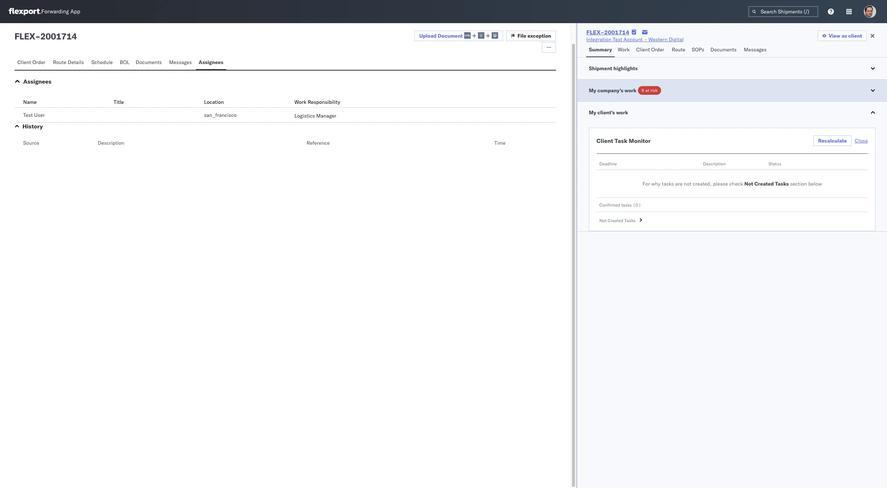 Task type: vqa. For each thing, say whether or not it's contained in the screenshot.
the top up
no



Task type: describe. For each thing, give the bounding box(es) containing it.
summary button
[[587, 43, 615, 57]]

please
[[714, 181, 729, 187]]

not created tasks
[[600, 218, 636, 224]]

work for work
[[618, 46, 630, 53]]

(
[[633, 203, 636, 208]]

test user
[[23, 112, 45, 119]]

below
[[809, 181, 823, 187]]

0 horizontal spatial tasks
[[622, 203, 632, 208]]

shipment highlights
[[589, 65, 638, 72]]

0 horizontal spatial documents button
[[133, 56, 166, 70]]

client
[[849, 33, 863, 39]]

upload
[[420, 32, 437, 39]]

1 horizontal spatial 2001714
[[605, 29, 630, 36]]

assignees inside button
[[199, 59, 224, 66]]

recalculate
[[819, 138, 848, 144]]

work button
[[615, 43, 634, 57]]

not created tasks button
[[597, 218, 869, 224]]

confirmed
[[600, 203, 621, 208]]

are
[[676, 181, 683, 187]]

1 horizontal spatial client order button
[[634, 43, 670, 57]]

1 horizontal spatial messages
[[745, 46, 767, 53]]

monitor
[[629, 137, 651, 145]]

client order for leftmost client order button
[[17, 59, 45, 66]]

work for work responsibility
[[295, 99, 307, 105]]

0 vertical spatial test
[[613, 36, 623, 43]]

route details
[[53, 59, 84, 66]]

for why tasks are not created, please check not created tasks section below
[[643, 181, 823, 187]]

work for my company's work
[[625, 87, 637, 94]]

for
[[643, 181, 651, 187]]

schedule button
[[89, 56, 117, 70]]

logistics
[[295, 113, 315, 119]]

company's
[[598, 87, 624, 94]]

san_francisco
[[204, 112, 237, 119]]

my company's work
[[589, 87, 637, 94]]

Search Shipments (/) text field
[[749, 6, 819, 17]]

integration test account - western digital link
[[587, 36, 684, 43]]

)
[[639, 203, 642, 208]]

0 horizontal spatial order
[[32, 59, 45, 66]]

flex-2001714
[[587, 29, 630, 36]]

work for my client's work
[[617, 109, 629, 116]]

shipment
[[589, 65, 613, 72]]

integration
[[587, 36, 612, 43]]

0 horizontal spatial assignees
[[23, 78, 51, 85]]

history button
[[22, 123, 43, 130]]

exception
[[528, 33, 552, 39]]

description for source
[[98, 140, 124, 146]]

my client's work
[[589, 109, 629, 116]]

my client's work button
[[578, 102, 888, 124]]

location
[[204, 99, 224, 105]]

bol button
[[117, 56, 133, 70]]

history
[[22, 123, 43, 130]]

flex-
[[587, 29, 605, 36]]

flex-2001714 link
[[587, 29, 630, 36]]

deadline
[[600, 161, 618, 167]]

client task monitor
[[597, 137, 651, 145]]

1 horizontal spatial client
[[597, 137, 614, 145]]

summary
[[589, 46, 613, 53]]

shipment highlights button
[[578, 58, 888, 79]]

1 vertical spatial assignees button
[[23, 78, 51, 85]]

view as client
[[829, 33, 863, 39]]

forwarding app link
[[9, 8, 80, 15]]

logistics manager
[[295, 113, 337, 119]]

forwarding app
[[41, 8, 80, 15]]

1 horizontal spatial -
[[645, 36, 648, 43]]

6 at risk
[[642, 88, 658, 93]]

not
[[685, 181, 692, 187]]

0 horizontal spatial 2001714
[[40, 31, 77, 42]]

file
[[518, 33, 527, 39]]

my for my company's work
[[589, 87, 597, 94]]

integration test account - western digital
[[587, 36, 684, 43]]

6
[[642, 88, 645, 93]]

digital
[[669, 36, 684, 43]]

sops button
[[690, 43, 708, 57]]

0
[[636, 203, 639, 208]]

1 vertical spatial messages
[[169, 59, 192, 66]]

upload document button
[[415, 30, 504, 41]]

time
[[495, 140, 506, 146]]

1 horizontal spatial documents button
[[708, 43, 742, 57]]

schedule
[[91, 59, 113, 66]]

work responsibility
[[295, 99, 340, 105]]

my for my client's work
[[589, 109, 597, 116]]

1 horizontal spatial messages button
[[742, 43, 771, 57]]

as
[[842, 33, 848, 39]]



Task type: locate. For each thing, give the bounding box(es) containing it.
0 vertical spatial work
[[625, 87, 637, 94]]

my left client's
[[589, 109, 597, 116]]

my left company's
[[589, 87, 597, 94]]

1 horizontal spatial work
[[618, 46, 630, 53]]

flex - 2001714
[[14, 31, 77, 42]]

1 vertical spatial description
[[704, 161, 727, 167]]

1 horizontal spatial not
[[745, 181, 754, 187]]

status
[[769, 161, 782, 167]]

0 vertical spatial route
[[672, 46, 686, 53]]

1 vertical spatial work
[[295, 99, 307, 105]]

order down western
[[652, 46, 665, 53]]

1 vertical spatial my
[[589, 109, 597, 116]]

tasks inside button
[[625, 218, 636, 224]]

work
[[625, 87, 637, 94], [617, 109, 629, 116]]

reference
[[307, 140, 330, 146]]

responsibility
[[308, 99, 340, 105]]

0 horizontal spatial messages
[[169, 59, 192, 66]]

western
[[649, 36, 668, 43]]

0 vertical spatial not
[[745, 181, 754, 187]]

not
[[745, 181, 754, 187], [600, 218, 607, 224]]

1 horizontal spatial documents
[[711, 46, 737, 53]]

tasks down (
[[625, 218, 636, 224]]

recalculate button
[[814, 136, 853, 146]]

1 vertical spatial tasks
[[622, 203, 632, 208]]

created down "status"
[[755, 181, 775, 187]]

description for deadline
[[704, 161, 727, 167]]

route left details
[[53, 59, 66, 66]]

client order button down western
[[634, 43, 670, 57]]

2 vertical spatial client
[[597, 137, 614, 145]]

client order button
[[634, 43, 670, 57], [14, 56, 50, 70]]

0 vertical spatial tasks
[[776, 181, 790, 187]]

1 my from the top
[[589, 87, 597, 94]]

1 horizontal spatial route
[[672, 46, 686, 53]]

2001714 up account
[[605, 29, 630, 36]]

0 horizontal spatial test
[[23, 112, 33, 119]]

source
[[23, 140, 39, 146]]

0 horizontal spatial created
[[608, 218, 624, 224]]

0 horizontal spatial route
[[53, 59, 66, 66]]

document
[[438, 32, 463, 39]]

not down the confirmed
[[600, 218, 607, 224]]

1 vertical spatial client
[[17, 59, 31, 66]]

0 vertical spatial work
[[618, 46, 630, 53]]

1 vertical spatial tasks
[[625, 218, 636, 224]]

0 vertical spatial messages
[[745, 46, 767, 53]]

- down forwarding app link
[[35, 31, 40, 42]]

0 horizontal spatial work
[[295, 99, 307, 105]]

flexport. image
[[9, 8, 41, 15]]

work up logistics
[[295, 99, 307, 105]]

0 vertical spatial my
[[589, 87, 597, 94]]

my
[[589, 87, 597, 94], [589, 109, 597, 116]]

work right client's
[[617, 109, 629, 116]]

risk
[[651, 88, 658, 93]]

route details button
[[50, 56, 89, 70]]

0 vertical spatial assignees
[[199, 59, 224, 66]]

sops
[[692, 46, 705, 53]]

client order for the rightmost client order button
[[637, 46, 665, 53]]

client down 'flex'
[[17, 59, 31, 66]]

view as client button
[[818, 30, 868, 41]]

tasks
[[662, 181, 675, 187], [622, 203, 632, 208]]

created
[[755, 181, 775, 187], [608, 218, 624, 224]]

view
[[829, 33, 841, 39]]

close button
[[856, 138, 869, 144]]

client order down 'flex'
[[17, 59, 45, 66]]

messages
[[745, 46, 767, 53], [169, 59, 192, 66]]

1 vertical spatial assignees
[[23, 78, 51, 85]]

1 vertical spatial route
[[53, 59, 66, 66]]

1 vertical spatial not
[[600, 218, 607, 224]]

tasks left section on the top right of page
[[776, 181, 790, 187]]

2001714
[[605, 29, 630, 36], [40, 31, 77, 42]]

1 horizontal spatial test
[[613, 36, 623, 43]]

route down 'digital' at the top right of the page
[[672, 46, 686, 53]]

0 horizontal spatial assignees button
[[23, 78, 51, 85]]

tasks left (
[[622, 203, 632, 208]]

documents button up shipment highlights button
[[708, 43, 742, 57]]

1 vertical spatial work
[[617, 109, 629, 116]]

documents
[[711, 46, 737, 53], [136, 59, 162, 66]]

test down "flex-2001714" link
[[613, 36, 623, 43]]

0 horizontal spatial client
[[17, 59, 31, 66]]

manager
[[317, 113, 337, 119]]

client left the task
[[597, 137, 614, 145]]

2 horizontal spatial client
[[637, 46, 651, 53]]

highlights
[[614, 65, 638, 72]]

1 horizontal spatial description
[[704, 161, 727, 167]]

1 horizontal spatial assignees button
[[196, 56, 226, 70]]

account
[[624, 36, 643, 43]]

user
[[34, 112, 45, 119]]

client order
[[637, 46, 665, 53], [17, 59, 45, 66]]

client down integration test account - western digital
[[637, 46, 651, 53]]

0 vertical spatial created
[[755, 181, 775, 187]]

work inside button
[[618, 46, 630, 53]]

messages button
[[742, 43, 771, 57], [166, 56, 196, 70]]

test left user
[[23, 112, 33, 119]]

created,
[[693, 181, 712, 187]]

0 horizontal spatial -
[[35, 31, 40, 42]]

tasks
[[776, 181, 790, 187], [625, 218, 636, 224]]

test
[[613, 36, 623, 43], [23, 112, 33, 119]]

0 vertical spatial description
[[98, 140, 124, 146]]

route button
[[670, 43, 690, 57]]

why
[[652, 181, 661, 187]]

2 my from the top
[[589, 109, 597, 116]]

1 horizontal spatial created
[[755, 181, 775, 187]]

assignees
[[199, 59, 224, 66], [23, 78, 51, 85]]

1 vertical spatial order
[[32, 59, 45, 66]]

description
[[98, 140, 124, 146], [704, 161, 727, 167]]

0 vertical spatial assignees button
[[196, 56, 226, 70]]

file exception button
[[507, 30, 556, 41], [507, 30, 556, 41]]

-
[[35, 31, 40, 42], [645, 36, 648, 43]]

client
[[637, 46, 651, 53], [17, 59, 31, 66], [597, 137, 614, 145]]

0 vertical spatial tasks
[[662, 181, 675, 187]]

2001714 down the forwarding app
[[40, 31, 77, 42]]

my inside button
[[589, 109, 597, 116]]

work left 6
[[625, 87, 637, 94]]

title
[[114, 99, 124, 105]]

0 horizontal spatial client order
[[17, 59, 45, 66]]

tasks left the are
[[662, 181, 675, 187]]

order down flex - 2001714
[[32, 59, 45, 66]]

1 vertical spatial created
[[608, 218, 624, 224]]

1 vertical spatial documents
[[136, 59, 162, 66]]

route inside 'button'
[[53, 59, 66, 66]]

route inside button
[[672, 46, 686, 53]]

1 vertical spatial test
[[23, 112, 33, 119]]

0 horizontal spatial tasks
[[625, 218, 636, 224]]

order
[[652, 46, 665, 53], [32, 59, 45, 66]]

client's
[[598, 109, 616, 116]]

0 horizontal spatial description
[[98, 140, 124, 146]]

0 horizontal spatial messages button
[[166, 56, 196, 70]]

0 vertical spatial client order
[[637, 46, 665, 53]]

0 vertical spatial order
[[652, 46, 665, 53]]

1 horizontal spatial tasks
[[776, 181, 790, 187]]

upload document
[[420, 32, 463, 39]]

not right check at top
[[745, 181, 754, 187]]

1 horizontal spatial client order
[[637, 46, 665, 53]]

work
[[618, 46, 630, 53], [295, 99, 307, 105]]

0 horizontal spatial documents
[[136, 59, 162, 66]]

0 horizontal spatial client order button
[[14, 56, 50, 70]]

0 horizontal spatial not
[[600, 218, 607, 224]]

details
[[68, 59, 84, 66]]

confirmed tasks ( 0 )
[[600, 203, 642, 208]]

1 horizontal spatial order
[[652, 46, 665, 53]]

0 vertical spatial documents
[[711, 46, 737, 53]]

at
[[646, 88, 650, 93]]

name
[[23, 99, 37, 105]]

check
[[730, 181, 744, 187]]

documents button
[[708, 43, 742, 57], [133, 56, 166, 70]]

task
[[615, 137, 628, 145]]

file exception
[[518, 33, 552, 39]]

bol
[[120, 59, 130, 66]]

work down account
[[618, 46, 630, 53]]

documents right bol button
[[136, 59, 162, 66]]

route for route details
[[53, 59, 66, 66]]

route for route
[[672, 46, 686, 53]]

1 horizontal spatial assignees
[[199, 59, 224, 66]]

flex
[[14, 31, 35, 42]]

forwarding
[[41, 8, 69, 15]]

1 horizontal spatial tasks
[[662, 181, 675, 187]]

created down the confirmed tasks ( 0 )
[[608, 218, 624, 224]]

section
[[791, 181, 808, 187]]

documents up shipment highlights button
[[711, 46, 737, 53]]

0 vertical spatial client
[[637, 46, 651, 53]]

client order down western
[[637, 46, 665, 53]]

not inside button
[[600, 218, 607, 224]]

- left western
[[645, 36, 648, 43]]

app
[[70, 8, 80, 15]]

created inside button
[[608, 218, 624, 224]]

1 vertical spatial client order
[[17, 59, 45, 66]]

close
[[856, 138, 869, 144]]

work inside my client's work button
[[617, 109, 629, 116]]

documents button right bol
[[133, 56, 166, 70]]

client order button down 'flex'
[[14, 56, 50, 70]]



